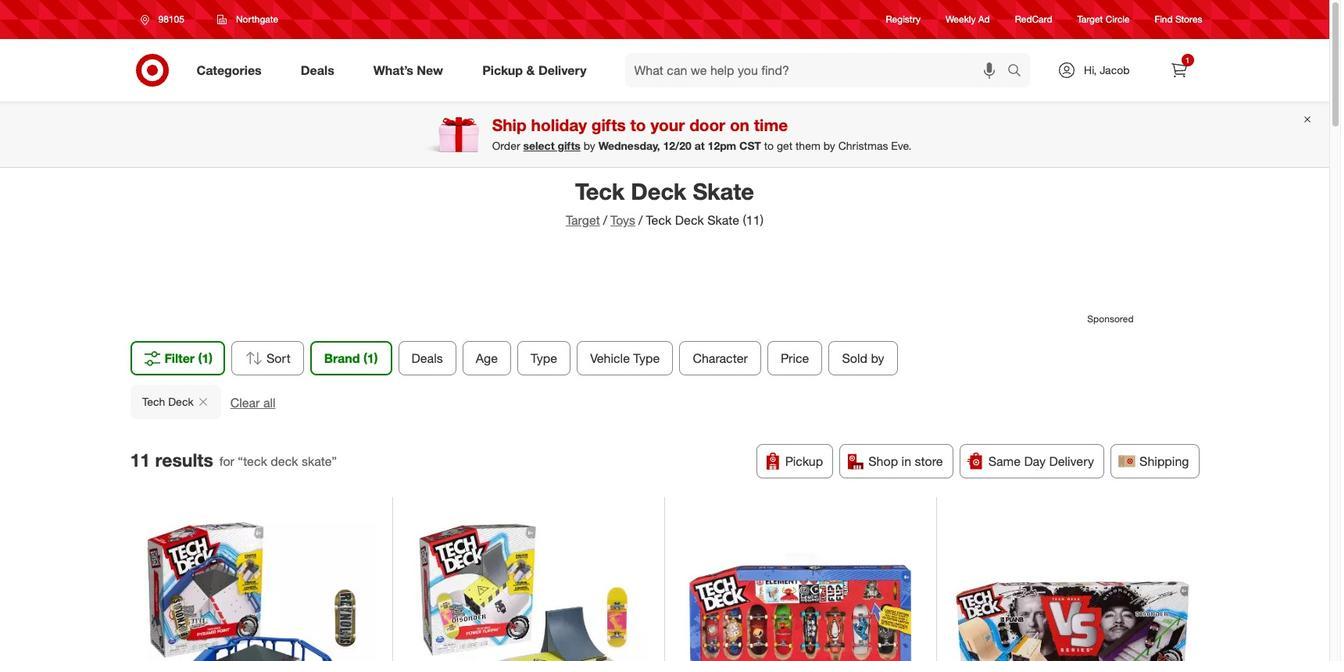 Task type: vqa. For each thing, say whether or not it's contained in the screenshot.
'What's'
yes



Task type: describe. For each thing, give the bounding box(es) containing it.
0 horizontal spatial by
[[584, 139, 595, 152]]

at
[[695, 139, 705, 152]]

shipping button
[[1111, 445, 1199, 479]]

time
[[754, 115, 788, 135]]

new
[[417, 62, 443, 78]]

clear
[[230, 395, 259, 411]]

order
[[492, 139, 520, 152]]

same day delivery button
[[959, 445, 1104, 479]]

registry
[[886, 14, 921, 25]]

delivery for same day delivery
[[1049, 454, 1094, 470]]

on
[[730, 115, 749, 135]]

pickup & delivery
[[482, 62, 587, 78]]

tech deck button
[[130, 385, 221, 420]]

categories
[[197, 62, 262, 78]]

weekly ad
[[946, 14, 990, 25]]

for
[[219, 454, 234, 469]]

sort button
[[231, 342, 304, 376]]

2 / from the left
[[639, 213, 643, 228]]

redcard link
[[1015, 13, 1052, 26]]

sponsored
[[1087, 313, 1134, 325]]

11 results for "teck deck skate"
[[130, 449, 337, 471]]

tech deck
[[142, 395, 193, 409]]

sort
[[267, 351, 291, 367]]

pickup for pickup
[[785, 454, 823, 470]]

What can we help you find? suggestions appear below search field
[[625, 53, 1011, 88]]

holiday
[[531, 115, 587, 135]]

wednesday,
[[598, 139, 660, 152]]

teck deck skate target / toys / teck deck skate (11)
[[566, 177, 764, 228]]

redcard
[[1015, 14, 1052, 25]]

clear all button
[[230, 395, 275, 413]]

1 vertical spatial to
[[764, 139, 774, 152]]

sold
[[842, 351, 867, 367]]

search button
[[1000, 53, 1038, 91]]

price
[[781, 351, 809, 367]]

hi,
[[1084, 63, 1097, 77]]

vehicle
[[590, 351, 630, 367]]

store
[[915, 454, 943, 470]]

skate"
[[302, 454, 337, 469]]

deck inside 11 results for "teck deck skate"
[[271, 454, 298, 469]]

character
[[693, 351, 748, 367]]

age
[[476, 351, 498, 367]]

98105
[[158, 13, 184, 25]]

shop in store button
[[840, 445, 953, 479]]

christmas
[[838, 139, 888, 152]]

deals button
[[398, 342, 456, 376]]

1 vertical spatial teck
[[646, 213, 672, 228]]

what's new link
[[360, 53, 463, 88]]

sold by
[[842, 351, 884, 367]]

results
[[155, 449, 213, 471]]

same day delivery
[[988, 454, 1094, 470]]

all
[[263, 395, 275, 411]]

1 vertical spatial gifts
[[558, 139, 581, 152]]

pickup & delivery link
[[469, 53, 606, 88]]

what's
[[373, 62, 413, 78]]

search
[[1000, 64, 1038, 79]]

12pm
[[708, 139, 736, 152]]

by inside button
[[871, 351, 884, 367]]

circle
[[1106, 14, 1130, 25]]

2 type from the left
[[633, 351, 660, 367]]

age button
[[462, 342, 511, 376]]

target link
[[566, 213, 600, 228]]

1 horizontal spatial by
[[824, 139, 835, 152]]

type button
[[517, 342, 571, 376]]

shipping
[[1140, 454, 1189, 470]]

stores
[[1175, 14, 1202, 25]]

categories link
[[183, 53, 281, 88]]

filter
[[165, 351, 195, 367]]

brand (1)
[[324, 351, 378, 367]]

pickup for pickup & delivery
[[482, 62, 523, 78]]

them
[[796, 139, 821, 152]]

0 vertical spatial to
[[630, 115, 646, 135]]

northgate button
[[207, 5, 288, 34]]

vehicle type button
[[577, 342, 673, 376]]

1 vertical spatial skate
[[707, 213, 739, 228]]

brand
[[324, 351, 360, 367]]

hi, jacob
[[1084, 63, 1130, 77]]

find
[[1155, 14, 1173, 25]]

same
[[988, 454, 1021, 470]]

ship
[[492, 115, 527, 135]]

day
[[1024, 454, 1046, 470]]



Task type: locate. For each thing, give the bounding box(es) containing it.
deals left age button
[[412, 351, 443, 367]]

ad
[[978, 14, 990, 25]]

1 horizontal spatial deals
[[412, 351, 443, 367]]

0 vertical spatial deck
[[631, 177, 686, 206]]

your
[[651, 115, 685, 135]]

filter (1) button
[[130, 342, 225, 376]]

0 vertical spatial teck
[[575, 177, 625, 206]]

to left get
[[764, 139, 774, 152]]

0 horizontal spatial (1)
[[198, 351, 213, 367]]

clear all
[[230, 395, 275, 411]]

(11)
[[743, 213, 764, 228]]

/ right toys
[[639, 213, 643, 228]]

deals for deals button
[[412, 351, 443, 367]]

sold by button
[[829, 342, 898, 376]]

weekly
[[946, 14, 976, 25]]

1 horizontal spatial to
[[764, 139, 774, 152]]

1 link
[[1162, 53, 1196, 88]]

0 horizontal spatial delivery
[[538, 62, 587, 78]]

target inside teck deck skate target / toys / teck deck skate (11)
[[566, 213, 600, 228]]

skate
[[693, 177, 754, 206], [707, 213, 739, 228]]

1 (1) from the left
[[198, 351, 213, 367]]

1 type from the left
[[531, 351, 557, 367]]

deals left what's
[[301, 62, 334, 78]]

gifts up the "wednesday,"
[[591, 115, 626, 135]]

in
[[902, 454, 911, 470]]

by
[[584, 139, 595, 152], [824, 139, 835, 152], [871, 351, 884, 367]]

weekly ad link
[[946, 13, 990, 26]]

1 vertical spatial deck
[[675, 213, 704, 228]]

by right sold
[[871, 351, 884, 367]]

1 horizontal spatial delivery
[[1049, 454, 1094, 470]]

teck deck x-connect pyramid point image
[[136, 513, 377, 662], [136, 513, 377, 662]]

0 vertical spatial deals
[[301, 62, 334, 78]]

type
[[531, 351, 557, 367], [633, 351, 660, 367]]

&
[[526, 62, 535, 78]]

98105 button
[[130, 5, 201, 34]]

target left circle
[[1077, 14, 1103, 25]]

1 horizontal spatial gifts
[[591, 115, 626, 135]]

1 vertical spatial delivery
[[1049, 454, 1094, 470]]

(1) inside button
[[198, 351, 213, 367]]

skate left (11)
[[707, 213, 739, 228]]

delivery right "&"
[[538, 62, 587, 78]]

2 horizontal spatial by
[[871, 351, 884, 367]]

deck
[[168, 395, 193, 409]]

delivery inside button
[[1049, 454, 1094, 470]]

find stores link
[[1155, 13, 1202, 26]]

teck deck x-connect high voltage image
[[408, 513, 649, 662], [408, 513, 649, 662]]

1 / from the left
[[603, 213, 607, 228]]

0 horizontal spatial teck
[[575, 177, 625, 206]]

1 horizontal spatial type
[[633, 351, 660, 367]]

find stores
[[1155, 14, 1202, 25]]

teck up target link
[[575, 177, 625, 206]]

shop
[[868, 454, 898, 470]]

deals for deals link
[[301, 62, 334, 78]]

filter (1)
[[165, 351, 213, 367]]

shop in store
[[868, 454, 943, 470]]

delivery for pickup & delivery
[[538, 62, 587, 78]]

0 vertical spatial target
[[1077, 14, 1103, 25]]

cst
[[739, 139, 761, 152]]

ship holiday gifts to your door on time order select gifts by wednesday, 12/20 at 12pm cst to get them by christmas eve.
[[492, 115, 912, 152]]

target circle link
[[1077, 13, 1130, 26]]

pickup inside button
[[785, 454, 823, 470]]

toys
[[610, 213, 635, 228]]

gifts down holiday
[[558, 139, 581, 152]]

tech deck 25th anniversary 96mm pack image
[[680, 513, 921, 662], [680, 513, 921, 662]]

deck
[[631, 177, 686, 206], [675, 213, 704, 228], [271, 454, 298, 469]]

0 horizontal spatial type
[[531, 351, 557, 367]]

deck up toys
[[631, 177, 686, 206]]

to
[[630, 115, 646, 135], [764, 139, 774, 152]]

(1) for filter (1)
[[198, 351, 213, 367]]

deals
[[301, 62, 334, 78], [412, 351, 443, 367]]

0 horizontal spatial pickup
[[482, 62, 523, 78]]

0 vertical spatial gifts
[[591, 115, 626, 135]]

target left toys
[[566, 213, 600, 228]]

(1) for brand (1)
[[363, 351, 378, 367]]

12/20
[[663, 139, 692, 152]]

toys link
[[610, 213, 635, 228]]

(1) right brand
[[363, 351, 378, 367]]

delivery right day
[[1049, 454, 1094, 470]]

pickup button
[[756, 445, 833, 479]]

2 vertical spatial deck
[[271, 454, 298, 469]]

"teck
[[238, 454, 267, 469]]

jacob
[[1100, 63, 1130, 77]]

1 vertical spatial pickup
[[785, 454, 823, 470]]

0 vertical spatial skate
[[693, 177, 754, 206]]

tech deck danny way & nyjah huston vs series x-connect playset image
[[952, 513, 1193, 662], [952, 513, 1193, 662]]

eve.
[[891, 139, 912, 152]]

target circle
[[1077, 14, 1130, 25]]

1
[[1185, 55, 1190, 65]]

1 vertical spatial deals
[[412, 351, 443, 367]]

get
[[777, 139, 793, 152]]

teck right toys
[[646, 213, 672, 228]]

to up the "wednesday,"
[[630, 115, 646, 135]]

northgate
[[236, 13, 278, 25]]

deals inside button
[[412, 351, 443, 367]]

1 horizontal spatial teck
[[646, 213, 672, 228]]

/ left the toys link
[[603, 213, 607, 228]]

1 horizontal spatial (1)
[[363, 351, 378, 367]]

0 horizontal spatial target
[[566, 213, 600, 228]]

1 horizontal spatial pickup
[[785, 454, 823, 470]]

select
[[523, 139, 555, 152]]

deals link
[[287, 53, 354, 88]]

teck
[[575, 177, 625, 206], [646, 213, 672, 228]]

tech
[[142, 395, 165, 409]]

2 (1) from the left
[[363, 351, 378, 367]]

gifts
[[591, 115, 626, 135], [558, 139, 581, 152]]

/
[[603, 213, 607, 228], [639, 213, 643, 228]]

deck right "teck
[[271, 454, 298, 469]]

1 horizontal spatial /
[[639, 213, 643, 228]]

skate up (11)
[[693, 177, 754, 206]]

0 horizontal spatial gifts
[[558, 139, 581, 152]]

pickup
[[482, 62, 523, 78], [785, 454, 823, 470]]

0 horizontal spatial /
[[603, 213, 607, 228]]

door
[[689, 115, 725, 135]]

1 horizontal spatial target
[[1077, 14, 1103, 25]]

type right age
[[531, 351, 557, 367]]

0 horizontal spatial deals
[[301, 62, 334, 78]]

type right vehicle
[[633, 351, 660, 367]]

0 horizontal spatial to
[[630, 115, 646, 135]]

by down holiday
[[584, 139, 595, 152]]

0 vertical spatial pickup
[[482, 62, 523, 78]]

vehicle type
[[590, 351, 660, 367]]

by right them
[[824, 139, 835, 152]]

0 vertical spatial delivery
[[538, 62, 587, 78]]

11
[[130, 449, 150, 471]]

deck left (11)
[[675, 213, 704, 228]]

registry link
[[886, 13, 921, 26]]

target
[[1077, 14, 1103, 25], [566, 213, 600, 228]]

(1) right the filter
[[198, 351, 213, 367]]

1 vertical spatial target
[[566, 213, 600, 228]]



